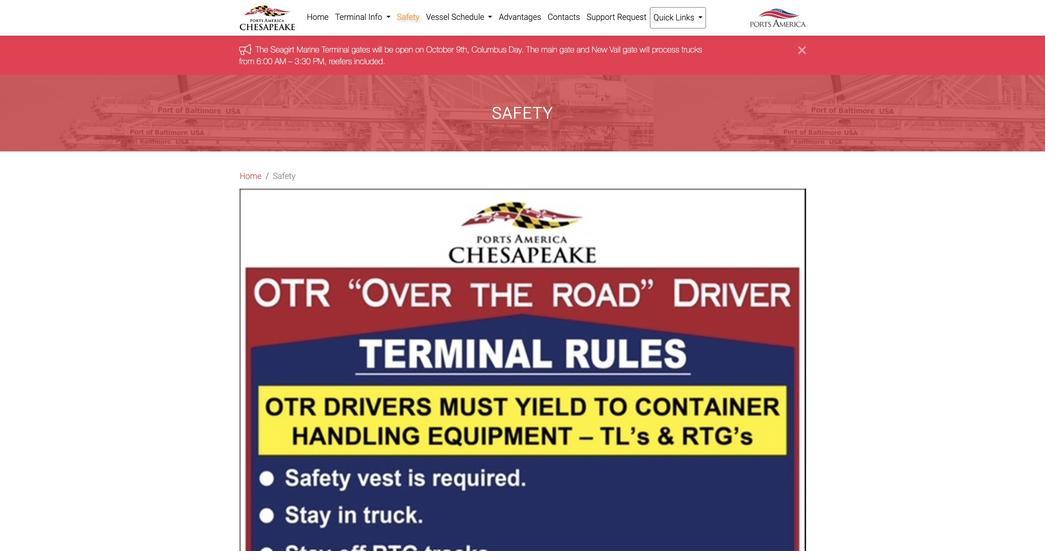 Task type: vqa. For each thing, say whether or not it's contained in the screenshot.
the Advantages
yes



Task type: describe. For each thing, give the bounding box(es) containing it.
the seagirt marine terminal gates will be open on october 9th, columbus day. the main gate and new vail gate will process trucks from 6:00 am – 3:30 pm, reefers included. alert
[[0, 36, 1045, 75]]

included.
[[354, 57, 385, 66]]

day.
[[509, 45, 524, 54]]

1 gate from the left
[[560, 45, 574, 54]]

close image
[[798, 44, 806, 56]]

process
[[652, 45, 679, 54]]

links
[[676, 13, 694, 22]]

9th,
[[456, 45, 469, 54]]

vessel
[[426, 12, 449, 22]]

gates
[[351, 45, 370, 54]]

contacts
[[548, 12, 580, 22]]

vessel schedule link
[[423, 7, 496, 28]]

0 vertical spatial terminal
[[335, 12, 366, 22]]

2 vertical spatial safety
[[273, 172, 295, 181]]

6:00
[[256, 57, 272, 66]]

schedule
[[451, 12, 484, 22]]

info
[[368, 12, 382, 22]]

quick links link
[[650, 7, 706, 29]]

terminal inside the seagirt marine terminal gates will be open on october 9th, columbus day. the main gate and new vail gate will process trucks from 6:00 am – 3:30 pm, reefers included.
[[322, 45, 349, 54]]

vail
[[610, 45, 621, 54]]

and
[[577, 45, 589, 54]]

terminal info
[[335, 12, 384, 22]]

2 will from the left
[[640, 45, 650, 54]]

advantages link
[[496, 7, 544, 28]]

the seagirt marine terminal gates will be open on october 9th, columbus day. the main gate and new vail gate will process trucks from 6:00 am – 3:30 pm, reefers included. link
[[239, 45, 702, 66]]

the seagirt marine terminal gates will be open on october 9th, columbus day. the main gate and new vail gate will process trucks from 6:00 am – 3:30 pm, reefers included.
[[239, 45, 702, 66]]

terminal info link
[[332, 7, 394, 28]]

0 vertical spatial home link
[[304, 7, 332, 28]]

vessel schedule
[[426, 12, 486, 22]]

october
[[426, 45, 454, 54]]

marine
[[297, 45, 319, 54]]

trucks
[[682, 45, 702, 54]]

1 horizontal spatial home
[[307, 12, 329, 22]]

columbus
[[472, 45, 507, 54]]



Task type: locate. For each thing, give the bounding box(es) containing it.
open
[[396, 45, 413, 54]]

1 vertical spatial terminal
[[322, 45, 349, 54]]

will left the be
[[372, 45, 382, 54]]

contacts link
[[544, 7, 583, 28]]

safety
[[397, 12, 420, 22], [492, 104, 553, 123], [273, 172, 295, 181]]

terminal left the info
[[335, 12, 366, 22]]

gate left and
[[560, 45, 574, 54]]

on
[[415, 45, 424, 54]]

0 horizontal spatial home link
[[240, 171, 262, 183]]

2 gate from the left
[[623, 45, 638, 54]]

safety link
[[394, 7, 423, 28]]

0 horizontal spatial gate
[[560, 45, 574, 54]]

new
[[592, 45, 607, 54]]

0 horizontal spatial the
[[256, 45, 268, 54]]

0 horizontal spatial safety
[[273, 172, 295, 181]]

will
[[372, 45, 382, 54], [640, 45, 650, 54]]

0 vertical spatial safety
[[397, 12, 420, 22]]

gate right vail
[[623, 45, 638, 54]]

2 the from the left
[[526, 45, 539, 54]]

–
[[288, 57, 292, 66]]

support request
[[587, 12, 647, 22]]

home
[[307, 12, 329, 22], [240, 172, 262, 181]]

reefers
[[329, 57, 352, 66]]

0 horizontal spatial home
[[240, 172, 262, 181]]

1 vertical spatial home link
[[240, 171, 262, 183]]

bullhorn image
[[239, 44, 256, 55]]

gate
[[560, 45, 574, 54], [623, 45, 638, 54]]

pm,
[[313, 57, 327, 66]]

1 vertical spatial home
[[240, 172, 262, 181]]

1 horizontal spatial safety
[[397, 12, 420, 22]]

the
[[256, 45, 268, 54], [526, 45, 539, 54]]

quick links
[[654, 13, 696, 22]]

request
[[617, 12, 647, 22]]

main
[[541, 45, 557, 54]]

am
[[275, 57, 286, 66]]

1 horizontal spatial will
[[640, 45, 650, 54]]

seagirt
[[271, 45, 294, 54]]

1 will from the left
[[372, 45, 382, 54]]

home link
[[304, 7, 332, 28], [240, 171, 262, 183]]

be
[[385, 45, 393, 54]]

quick
[[654, 13, 674, 22]]

terminal
[[335, 12, 366, 22], [322, 45, 349, 54]]

1 the from the left
[[256, 45, 268, 54]]

will left process
[[640, 45, 650, 54]]

0 vertical spatial home
[[307, 12, 329, 22]]

terminal up reefers
[[322, 45, 349, 54]]

the up the 6:00
[[256, 45, 268, 54]]

1 horizontal spatial the
[[526, 45, 539, 54]]

0 horizontal spatial will
[[372, 45, 382, 54]]

from
[[239, 57, 254, 66]]

1 horizontal spatial gate
[[623, 45, 638, 54]]

3:30
[[295, 57, 311, 66]]

advantages
[[499, 12, 541, 22]]

support
[[587, 12, 615, 22]]

the right day.
[[526, 45, 539, 54]]

2 horizontal spatial safety
[[492, 104, 553, 123]]

support request link
[[583, 7, 650, 28]]

1 vertical spatial safety
[[492, 104, 553, 123]]

1 horizontal spatial home link
[[304, 7, 332, 28]]

otr driver terminal rules image
[[239, 189, 806, 552]]



